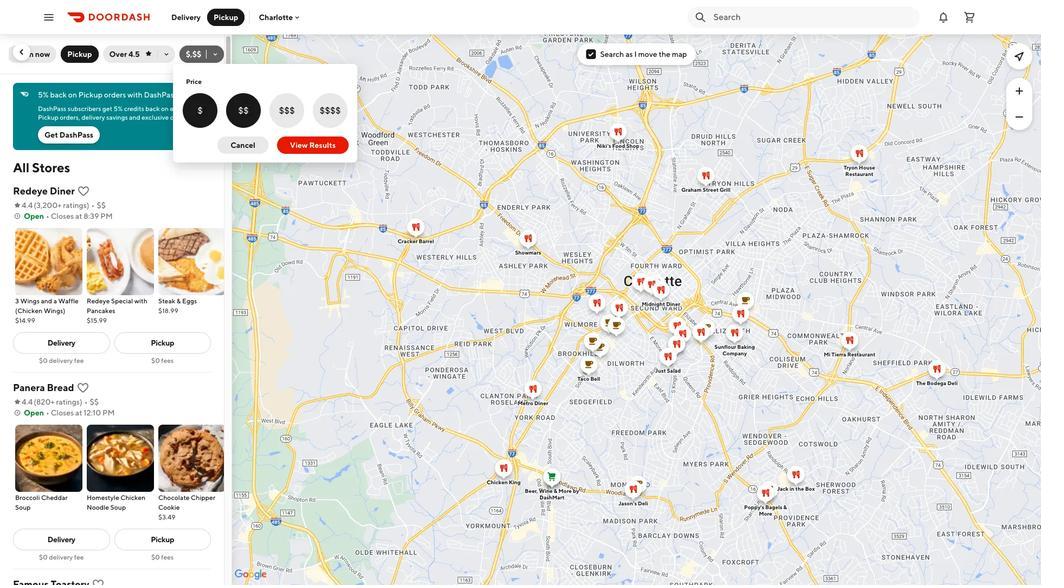 Task type: vqa. For each thing, say whether or not it's contained in the screenshot.
"Hour:"
no



Task type: describe. For each thing, give the bounding box(es) containing it.
broccoli
[[15, 494, 40, 502]]

pickup right now
[[67, 50, 92, 59]]

over
[[109, 50, 127, 59]]

get dashpass
[[44, 131, 93, 139]]

steak & eggs $18.99
[[158, 297, 197, 315]]

get
[[102, 105, 112, 113]]

12:10
[[84, 409, 101, 418]]

redeye special with pancakes $15.99
[[87, 297, 147, 325]]

with inside redeye special with pancakes $15.99
[[134, 297, 147, 305]]

$0 delivery fee for bread
[[39, 554, 84, 562]]

exclusive
[[142, 113, 169, 122]]

cheddar
[[41, 494, 68, 502]]

map
[[672, 50, 687, 59]]

fee for bread
[[74, 554, 84, 562]]

4.4 for panera bread
[[22, 398, 33, 407]]

0 vertical spatial with
[[128, 91, 143, 99]]

cookie
[[158, 504, 180, 512]]

at for panera bread
[[75, 409, 82, 418]]

& inside steak & eggs $18.99
[[177, 297, 181, 305]]

chipper
[[191, 494, 216, 502]]

cancel button
[[218, 137, 268, 154]]

4.4 for redeye diner
[[22, 201, 33, 210]]

dashpass inside button
[[60, 131, 93, 139]]

zoom out image
[[1013, 111, 1027, 124]]

pickup inside 'dashpass subscribers get 5% credits back on eligible pickup orders, delivery savings and exclusive offers.'
[[38, 113, 59, 122]]

3 wings and a waffle (chicken wings) $14.99
[[15, 297, 79, 325]]

delivery for panera bread
[[49, 554, 73, 562]]

delivery link for diner
[[13, 333, 110, 354]]

3 wings and a waffle (chicken wings) image
[[15, 228, 82, 296]]

• up 12:10
[[84, 398, 88, 407]]

pancakes
[[87, 307, 115, 315]]

orders
[[104, 91, 126, 99]]

(chicken
[[15, 307, 42, 315]]

pm for panera bread
[[103, 409, 115, 418]]

ratings for bread
[[56, 398, 80, 407]]

panera bread
[[13, 382, 74, 394]]

0 vertical spatial pickup button
[[207, 8, 245, 26]]

delivery for redeye diner
[[48, 339, 75, 348]]

$,$$ button
[[179, 46, 224, 63]]

savings
[[106, 113, 128, 122]]

noodle
[[87, 504, 109, 512]]

delivery for panera bread
[[48, 536, 75, 545]]

3,200+
[[36, 201, 62, 210]]

orders,
[[60, 113, 80, 122]]

) for redeye diner
[[87, 201, 89, 210]]

0 vertical spatial 5%
[[38, 91, 49, 99]]

homestyle chicken noodle soup button
[[87, 425, 154, 513]]

dashpass subscribers get 5% credits back on eligible pickup orders, delivery savings and exclusive offers.
[[38, 105, 193, 122]]

4.5
[[129, 50, 140, 59]]

open now
[[14, 50, 50, 59]]

panera
[[13, 382, 45, 394]]

• down 820+
[[46, 409, 49, 418]]

1 vertical spatial pickup button
[[61, 46, 99, 63]]

eligible
[[170, 105, 192, 113]]

waffle
[[58, 297, 79, 305]]

zoom in image
[[1013, 85, 1027, 98]]

chocolate chipper cookie image
[[158, 425, 226, 493]]

pickup down $18.99
[[151, 339, 174, 348]]

pickup down $3.49
[[151, 536, 174, 545]]

delivery inside 'dashpass subscribers get 5% credits back on eligible pickup orders, delivery savings and exclusive offers.'
[[82, 113, 105, 122]]

over 4.5
[[109, 50, 140, 59]]

homestyle chicken noodle soup
[[87, 494, 146, 512]]

open for panera
[[24, 409, 44, 418]]

special
[[111, 297, 133, 305]]

eggs
[[182, 297, 197, 305]]

pickup up subscribers
[[79, 91, 103, 99]]

fees for panera bread
[[161, 554, 174, 562]]

open inside button
[[14, 50, 34, 59]]

Search as I move the map checkbox
[[586, 49, 596, 59]]

notification bell image
[[938, 11, 951, 24]]

offers.
[[170, 113, 189, 122]]

5% back on pickup orders with dashpass
[[38, 91, 177, 99]]

( 3,200+ ratings )
[[34, 201, 89, 210]]

$0 fees for diner
[[151, 357, 174, 365]]

open • closes at 8:39 pm
[[24, 212, 113, 221]]

cancel
[[231, 141, 255, 150]]

price
[[186, 78, 202, 86]]

8:39
[[84, 212, 99, 221]]

all
[[13, 160, 29, 175]]

redeye diner
[[13, 186, 75, 197]]

steak
[[158, 297, 175, 305]]

stores
[[32, 160, 70, 175]]

over 4.5 button
[[103, 46, 175, 63]]

wings)
[[44, 307, 65, 315]]

( for panera
[[34, 398, 36, 407]]

( 820+ ratings )
[[34, 398, 82, 407]]

charlotte
[[259, 13, 293, 21]]

a
[[54, 297, 57, 305]]

view results
[[290, 141, 336, 150]]

redeye for redeye special with pancakes $15.99
[[87, 297, 110, 305]]

820+
[[36, 398, 55, 407]]

on inside 'dashpass subscribers get 5% credits back on eligible pickup orders, delivery savings and exclusive offers.'
[[161, 105, 169, 113]]

all stores
[[13, 160, 70, 175]]

pickup link for redeye diner
[[114, 333, 211, 354]]

powered by google image
[[235, 570, 267, 581]]

broccoli cheddar soup
[[15, 494, 68, 512]]

subscribers
[[68, 105, 101, 113]]

homestyle
[[87, 494, 119, 502]]

search
[[601, 50, 624, 59]]

• $$ for redeye diner
[[91, 201, 106, 210]]



Task type: locate. For each thing, give the bounding box(es) containing it.
closes down ( 3,200+ ratings ) at the top of the page
[[51, 212, 74, 221]]

1 horizontal spatial back
[[146, 105, 160, 113]]

at left 8:39
[[75, 212, 82, 221]]

0 vertical spatial on
[[68, 91, 77, 99]]

$0 fees for bread
[[151, 554, 174, 562]]

0 items, open order cart image
[[964, 11, 977, 24]]

0 vertical spatial )
[[87, 201, 89, 210]]

None checkbox
[[226, 93, 261, 128], [270, 93, 304, 128], [313, 93, 348, 128], [226, 93, 261, 128], [270, 93, 304, 128], [313, 93, 348, 128]]

• $$ up 8:39
[[91, 201, 106, 210]]

$,$$
[[186, 50, 202, 59]]

1 vertical spatial and
[[41, 297, 52, 305]]

fees down $3.49
[[161, 554, 174, 562]]

5% inside 'dashpass subscribers get 5% credits back on eligible pickup orders, delivery savings and exclusive offers.'
[[114, 105, 123, 113]]

and inside 3 wings and a waffle (chicken wings) $14.99
[[41, 297, 52, 305]]

0 vertical spatial open
[[14, 50, 34, 59]]

click to add this store to your saved list image
[[76, 382, 89, 395]]

open • closes at 12:10 pm
[[24, 409, 115, 418]]

and down credits
[[129, 113, 140, 122]]

delivery
[[82, 113, 105, 122], [49, 357, 73, 365], [49, 554, 73, 562]]

fees for redeye diner
[[161, 357, 174, 365]]

4.4 down panera at the left
[[22, 398, 33, 407]]

pm for redeye diner
[[101, 212, 113, 221]]

chicken king jack in the box
[[487, 480, 815, 493], [487, 480, 815, 493]]

results
[[309, 141, 336, 150]]

1 $0 fees from the top
[[151, 357, 174, 365]]

0 vertical spatial redeye
[[13, 186, 48, 197]]

2 ( from the top
[[34, 398, 36, 407]]

pickup up "get"
[[38, 113, 59, 122]]

1 horizontal spatial redeye
[[87, 297, 110, 305]]

fee for diner
[[74, 357, 84, 365]]

0 vertical spatial delivery
[[171, 13, 201, 21]]

i
[[635, 50, 637, 59]]

0 vertical spatial $0 fees
[[151, 357, 174, 365]]

open down 820+
[[24, 409, 44, 418]]

open down 3,200+
[[24, 212, 44, 221]]

soup down broccoli
[[15, 504, 31, 512]]

redeye inside redeye special with pancakes $15.99
[[87, 297, 110, 305]]

tryon
[[844, 164, 858, 171], [844, 164, 858, 171]]

1 vertical spatial $0 fees
[[151, 554, 174, 562]]

deli
[[948, 380, 958, 387], [948, 380, 958, 387], [638, 501, 649, 507], [638, 501, 649, 507]]

grill
[[720, 187, 731, 193], [720, 187, 731, 193]]

in
[[790, 486, 795, 493], [790, 486, 795, 493]]

1 horizontal spatial click to add this store to your saved list image
[[91, 579, 104, 586]]

0 vertical spatial (
[[34, 201, 36, 210]]

) down click to add this store to your saved list image at the bottom left
[[80, 398, 82, 407]]

1 vertical spatial dashpass
[[38, 105, 66, 113]]

0 vertical spatial $$
[[97, 201, 106, 210]]

redeye up 3,200+
[[13, 186, 48, 197]]

0 vertical spatial at
[[75, 212, 82, 221]]

2 vertical spatial dashpass
[[60, 131, 93, 139]]

0 vertical spatial ratings
[[63, 201, 87, 210]]

dashpass down orders,
[[60, 131, 93, 139]]

chocolate
[[158, 494, 190, 502]]

closes down the ( 820+ ratings )
[[51, 409, 74, 418]]

metro diner
[[518, 400, 549, 407], [518, 400, 549, 407]]

$0 fees down $18.99
[[151, 357, 174, 365]]

0 vertical spatial and
[[129, 113, 140, 122]]

1 vertical spatial delivery link
[[13, 530, 110, 551]]

dashpass up 'exclusive'
[[144, 91, 177, 99]]

at
[[75, 212, 82, 221], [75, 409, 82, 418]]

1 horizontal spatial )
[[87, 201, 89, 210]]

2 $0 delivery fee from the top
[[39, 554, 84, 562]]

)
[[87, 201, 89, 210], [80, 398, 82, 407]]

1 pickup link from the top
[[114, 333, 211, 354]]

pickup button up $,$$ button
[[207, 8, 245, 26]]

move
[[639, 50, 658, 59]]

house
[[859, 164, 876, 171], [859, 164, 876, 171]]

bodega
[[927, 380, 947, 387], [927, 380, 947, 387]]

$$ for redeye diner
[[97, 201, 106, 210]]

1 vertical spatial 4.4
[[22, 398, 33, 407]]

1 vertical spatial $$
[[90, 398, 99, 407]]

1 vertical spatial • $$
[[84, 398, 99, 407]]

midnight
[[642, 301, 666, 308], [642, 301, 666, 308]]

1 vertical spatial with
[[134, 297, 147, 305]]

the bodega deli
[[917, 380, 958, 387], [917, 380, 958, 387]]

search as i move the map
[[601, 50, 687, 59]]

barrel
[[419, 238, 434, 245], [419, 238, 434, 245]]

1 horizontal spatial 5%
[[114, 105, 123, 113]]

view results button
[[277, 137, 349, 154]]

1 vertical spatial on
[[161, 105, 169, 113]]

0 vertical spatial back
[[50, 91, 67, 99]]

beer, wine & more by dashmart
[[525, 488, 579, 501], [525, 488, 579, 501]]

steak & eggs image
[[158, 228, 226, 296]]

with up credits
[[128, 91, 143, 99]]

1 vertical spatial closes
[[51, 409, 74, 418]]

1 $0 delivery fee from the top
[[39, 357, 84, 365]]

1 4.4 from the top
[[22, 201, 33, 210]]

closes for diner
[[51, 212, 74, 221]]

bagels
[[766, 505, 783, 511], [766, 505, 783, 511]]

by
[[573, 488, 579, 495], [573, 488, 579, 495]]

0 vertical spatial • $$
[[91, 201, 106, 210]]

average rating of 4.4 out of 5 element down redeye diner
[[13, 200, 33, 211]]

more
[[559, 488, 572, 495], [559, 488, 572, 495], [759, 511, 773, 518], [759, 511, 773, 518]]

dashpass inside 'dashpass subscribers get 5% credits back on eligible pickup orders, delivery savings and exclusive offers.'
[[38, 105, 66, 113]]

at for redeye diner
[[75, 212, 82, 221]]

1 ( from the top
[[34, 201, 36, 210]]

1 vertical spatial )
[[80, 398, 82, 407]]

ratings for diner
[[63, 201, 87, 210]]

1 vertical spatial fees
[[161, 554, 174, 562]]

$0 fees
[[151, 357, 174, 365], [151, 554, 174, 562]]

pickup link down $18.99
[[114, 333, 211, 354]]

closes for bread
[[51, 409, 74, 418]]

0 horizontal spatial soup
[[15, 504, 31, 512]]

delivery link for bread
[[13, 530, 110, 551]]

chicken
[[487, 480, 508, 486], [487, 480, 508, 486], [121, 494, 146, 502]]

2 fee from the top
[[74, 554, 84, 562]]

pm right 12:10
[[103, 409, 115, 418]]

get
[[44, 131, 58, 139]]

dashpass up orders,
[[38, 105, 66, 113]]

delivery down broccoli cheddar soup
[[48, 536, 75, 545]]

$3.49
[[158, 514, 176, 522]]

now
[[35, 50, 50, 59]]

bread
[[47, 382, 74, 394]]

average rating of 4.4 out of 5 element for redeye diner
[[13, 200, 33, 211]]

$$ for panera bread
[[90, 398, 99, 407]]

and inside 'dashpass subscribers get 5% credits back on eligible pickup orders, delivery savings and exclusive offers.'
[[129, 113, 140, 122]]

delivery link down wings)
[[13, 333, 110, 354]]

0 vertical spatial 4.4
[[22, 201, 33, 210]]

1 fee from the top
[[74, 357, 84, 365]]

2 closes from the top
[[51, 409, 74, 418]]

view
[[290, 141, 308, 150]]

credits
[[124, 105, 144, 113]]

&
[[177, 297, 181, 305], [554, 488, 558, 495], [554, 488, 558, 495], [784, 505, 787, 511], [784, 505, 787, 511]]

2 vertical spatial delivery
[[48, 536, 75, 545]]

soup inside broccoli cheddar soup
[[15, 504, 31, 512]]

2 vertical spatial delivery
[[49, 554, 73, 562]]

wings
[[20, 297, 40, 305]]

0 horizontal spatial redeye
[[13, 186, 48, 197]]

ratings up open • closes at 8:39 pm
[[63, 201, 87, 210]]

1 at from the top
[[75, 212, 82, 221]]

pickup link down $3.49
[[114, 530, 211, 551]]

open left now
[[14, 50, 34, 59]]

delivery link down broccoli cheddar soup
[[13, 530, 110, 551]]

jason's
[[619, 501, 637, 507], [619, 501, 637, 507]]

$$ up 12:10
[[90, 398, 99, 407]]

0 vertical spatial fees
[[161, 357, 174, 365]]

open for redeye
[[24, 212, 44, 221]]

1 horizontal spatial pickup button
[[207, 8, 245, 26]]

2 at from the top
[[75, 409, 82, 418]]

poppy's bagels & more
[[745, 505, 787, 518], [745, 505, 787, 518]]

on up subscribers
[[68, 91, 77, 99]]

• up 8:39
[[91, 201, 95, 210]]

2 vertical spatial open
[[24, 409, 44, 418]]

soup inside homestyle chicken noodle soup
[[110, 504, 126, 512]]

niki's food shop
[[597, 143, 640, 149], [597, 143, 640, 149]]

0 horizontal spatial on
[[68, 91, 77, 99]]

delivery link
[[13, 333, 110, 354], [13, 530, 110, 551]]

0 horizontal spatial )
[[80, 398, 82, 407]]

homestyle chicken noodle soup image
[[87, 425, 154, 493]]

sunflour
[[715, 344, 737, 350], [715, 344, 737, 350]]

1 vertical spatial open
[[24, 212, 44, 221]]

broccoli cheddar soup button
[[15, 425, 82, 513]]

previous image
[[17, 48, 26, 56]]

1 average rating of 4.4 out of 5 element from the top
[[13, 200, 33, 211]]

delivery down wings)
[[48, 339, 75, 348]]

and
[[129, 113, 140, 122], [41, 297, 52, 305]]

redeye special with pancakes image
[[87, 228, 154, 296]]

soup down homestyle
[[110, 504, 126, 512]]

0 vertical spatial pickup link
[[114, 333, 211, 354]]

the
[[917, 380, 926, 387], [917, 380, 926, 387]]

2 4.4 from the top
[[22, 398, 33, 407]]

chocolate chipper cookie $3.49
[[158, 494, 216, 522]]

jack
[[778, 486, 789, 493], [778, 486, 789, 493]]

• $$
[[91, 201, 106, 210], [84, 398, 99, 407]]

• down 3,200+
[[46, 212, 49, 221]]

ratings up the open • closes at 12:10 pm
[[56, 398, 80, 407]]

1 vertical spatial average rating of 4.4 out of 5 element
[[13, 397, 33, 408]]

1 vertical spatial pm
[[103, 409, 115, 418]]

1 horizontal spatial and
[[129, 113, 140, 122]]

dashpass
[[144, 91, 177, 99], [38, 105, 66, 113], [60, 131, 93, 139]]

at left 12:10
[[75, 409, 82, 418]]

0 vertical spatial pm
[[101, 212, 113, 221]]

diner
[[50, 186, 75, 197], [667, 301, 681, 308], [667, 301, 681, 308], [535, 400, 549, 407], [535, 400, 549, 407]]

get dashpass button
[[38, 126, 100, 144]]

0 horizontal spatial pickup button
[[61, 46, 99, 63]]

5% down now
[[38, 91, 49, 99]]

0 vertical spatial $0 delivery fee
[[39, 357, 84, 365]]

Store search: begin typing to search for stores available on DoorDash text field
[[714, 11, 914, 23]]

) for panera bread
[[80, 398, 82, 407]]

1 vertical spatial 5%
[[114, 105, 123, 113]]

on up 'exclusive'
[[161, 105, 169, 113]]

tryon house restaurant
[[844, 164, 876, 177], [844, 164, 876, 177]]

pickup link for panera bread
[[114, 530, 211, 551]]

2 soup from the left
[[110, 504, 126, 512]]

2 delivery link from the top
[[13, 530, 110, 551]]

ratings
[[63, 201, 87, 210], [56, 398, 80, 407]]

2 $0 fees from the top
[[151, 554, 174, 562]]

0 vertical spatial fee
[[74, 357, 84, 365]]

delivery up $,$$
[[171, 13, 201, 21]]

1 fees from the top
[[161, 357, 174, 365]]

2 pickup link from the top
[[114, 530, 211, 551]]

1 horizontal spatial on
[[161, 105, 169, 113]]

open now button
[[7, 46, 57, 63]]

king
[[509, 480, 521, 486], [509, 480, 521, 486]]

mi
[[824, 352, 831, 358], [824, 352, 831, 358]]

0 horizontal spatial 5%
[[38, 91, 49, 99]]

4.4 left 3,200+
[[22, 201, 33, 210]]

pickup button right now
[[61, 46, 99, 63]]

•
[[91, 201, 95, 210], [46, 212, 49, 221], [84, 398, 88, 407], [46, 409, 49, 418]]

redeye for redeye diner
[[13, 186, 48, 197]]

1 soup from the left
[[15, 504, 31, 512]]

( down panera at the left
[[34, 398, 36, 407]]

0 vertical spatial dashpass
[[144, 91, 177, 99]]

delivery for redeye diner
[[49, 357, 73, 365]]

) up 8:39
[[87, 201, 89, 210]]

back up 'exclusive'
[[146, 105, 160, 113]]

1 vertical spatial pickup link
[[114, 530, 211, 551]]

pickup right "delivery" button
[[214, 13, 238, 21]]

just
[[656, 368, 666, 374], [656, 368, 666, 374]]

bell
[[591, 376, 601, 382], [591, 376, 601, 382]]

1 vertical spatial delivery
[[49, 357, 73, 365]]

average rating of 4.4 out of 5 element for panera bread
[[13, 397, 33, 408]]

average rating of 4.4 out of 5 element
[[13, 200, 33, 211], [13, 397, 33, 408]]

1 vertical spatial redeye
[[87, 297, 110, 305]]

delivery inside button
[[171, 13, 201, 21]]

pm right 8:39
[[101, 212, 113, 221]]

1 closes from the top
[[51, 212, 74, 221]]

5% up savings
[[114, 105, 123, 113]]

$0 delivery fee for diner
[[39, 357, 84, 365]]

1 vertical spatial delivery
[[48, 339, 75, 348]]

2 average rating of 4.4 out of 5 element from the top
[[13, 397, 33, 408]]

recenter the map image
[[1013, 50, 1027, 63]]

(
[[34, 201, 36, 210], [34, 398, 36, 407]]

3
[[15, 297, 19, 305]]

( for redeye
[[34, 201, 36, 210]]

back inside 'dashpass subscribers get 5% credits back on eligible pickup orders, delivery savings and exclusive offers.'
[[146, 105, 160, 113]]

restaurant
[[846, 171, 874, 177], [846, 171, 874, 177], [848, 352, 876, 358], [848, 352, 876, 358]]

1 vertical spatial fee
[[74, 554, 84, 562]]

charlotte button
[[259, 13, 302, 21]]

soup
[[15, 504, 31, 512], [110, 504, 126, 512]]

0 horizontal spatial and
[[41, 297, 52, 305]]

0 horizontal spatial back
[[50, 91, 67, 99]]

$18.99
[[158, 307, 178, 315]]

$14.99
[[15, 317, 35, 325]]

1 vertical spatial (
[[34, 398, 36, 407]]

fees down $18.99
[[161, 357, 174, 365]]

broccoli cheddar soup image
[[15, 425, 82, 493]]

0 vertical spatial average rating of 4.4 out of 5 element
[[13, 200, 33, 211]]

as
[[626, 50, 633, 59]]

average rating of 4.4 out of 5 element down panera at the left
[[13, 397, 33, 408]]

• $$ for panera bread
[[84, 398, 99, 407]]

1 vertical spatial at
[[75, 409, 82, 418]]

1 horizontal spatial soup
[[110, 504, 126, 512]]

$$ up 8:39
[[97, 201, 106, 210]]

and left a
[[41, 297, 52, 305]]

sunflour baking company
[[715, 344, 755, 357], [715, 344, 755, 357]]

0 vertical spatial closes
[[51, 212, 74, 221]]

back
[[50, 91, 67, 99], [146, 105, 160, 113]]

back up orders,
[[50, 91, 67, 99]]

• $$ up 12:10
[[84, 398, 99, 407]]

0 vertical spatial delivery link
[[13, 333, 110, 354]]

1 vertical spatial $0 delivery fee
[[39, 554, 84, 562]]

1 delivery link from the top
[[13, 333, 110, 354]]

cracker barrel
[[398, 238, 434, 245], [398, 238, 434, 245]]

1 vertical spatial back
[[146, 105, 160, 113]]

0 vertical spatial click to add this store to your saved list image
[[77, 185, 90, 198]]

mi tierra restaurant
[[824, 352, 876, 358], [824, 352, 876, 358]]

2 fees from the top
[[161, 554, 174, 562]]

redeye up 'pancakes'
[[87, 297, 110, 305]]

1 vertical spatial ratings
[[56, 398, 80, 407]]

0 horizontal spatial click to add this store to your saved list image
[[77, 185, 90, 198]]

just salad
[[656, 368, 681, 374], [656, 368, 681, 374]]

1 vertical spatial click to add this store to your saved list image
[[91, 579, 104, 586]]

$0 fees down $3.49
[[151, 554, 174, 562]]

jason's deli
[[619, 501, 649, 507], [619, 501, 649, 507]]

open menu image
[[42, 11, 55, 24]]

map region
[[185, 0, 1042, 586]]

None checkbox
[[183, 93, 218, 128]]

click to add this store to your saved list image
[[77, 185, 90, 198], [91, 579, 104, 586]]

beer,
[[525, 488, 538, 495], [525, 488, 538, 495]]

delivery button
[[165, 8, 207, 26]]

$15.99
[[87, 317, 107, 325]]

( down redeye diner
[[34, 201, 36, 210]]

0 vertical spatial delivery
[[82, 113, 105, 122]]

with right special
[[134, 297, 147, 305]]

chicken inside homestyle chicken noodle soup
[[121, 494, 146, 502]]



